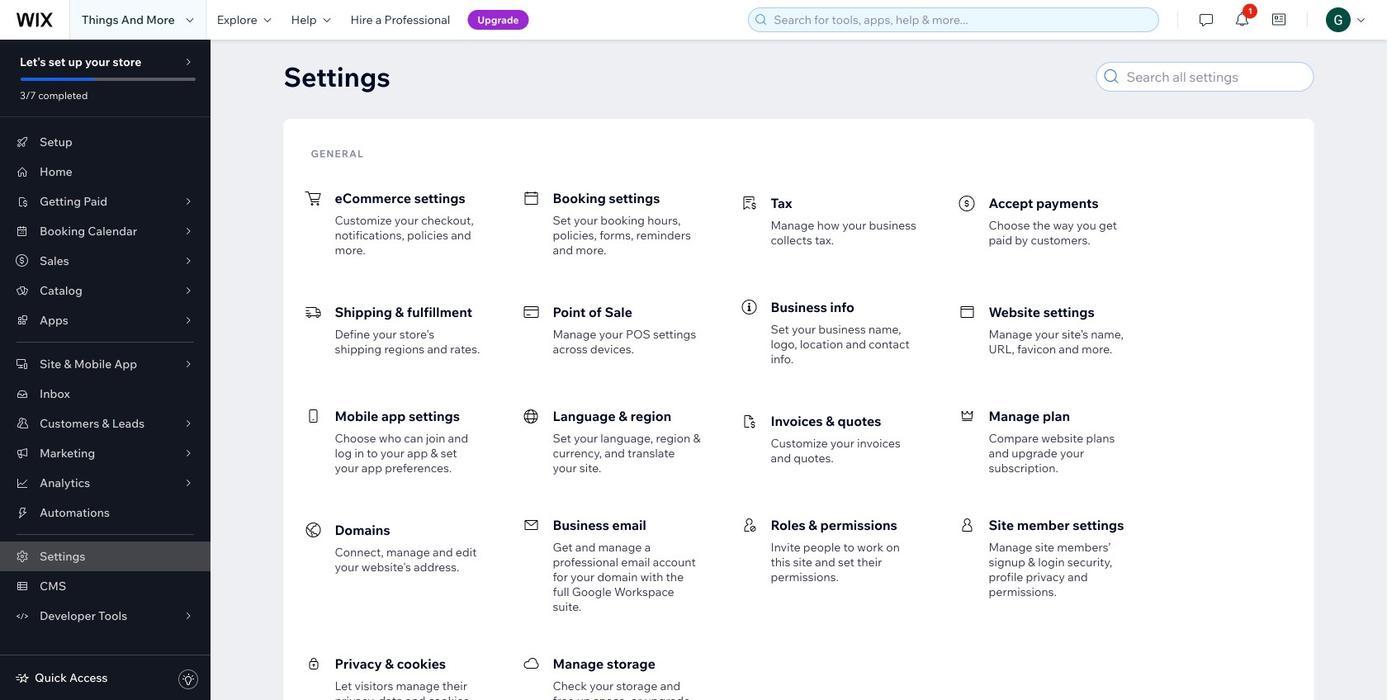 Task type: locate. For each thing, give the bounding box(es) containing it.
sidebar element
[[0, 40, 211, 700]]

Search for tools, apps, help & more... field
[[769, 8, 1154, 31]]

Search all settings field
[[1122, 63, 1309, 91]]



Task type: vqa. For each thing, say whether or not it's contained in the screenshot.
general-section 'element'
yes



Task type: describe. For each thing, give the bounding box(es) containing it.
general-section element
[[299, 164, 1300, 700]]



